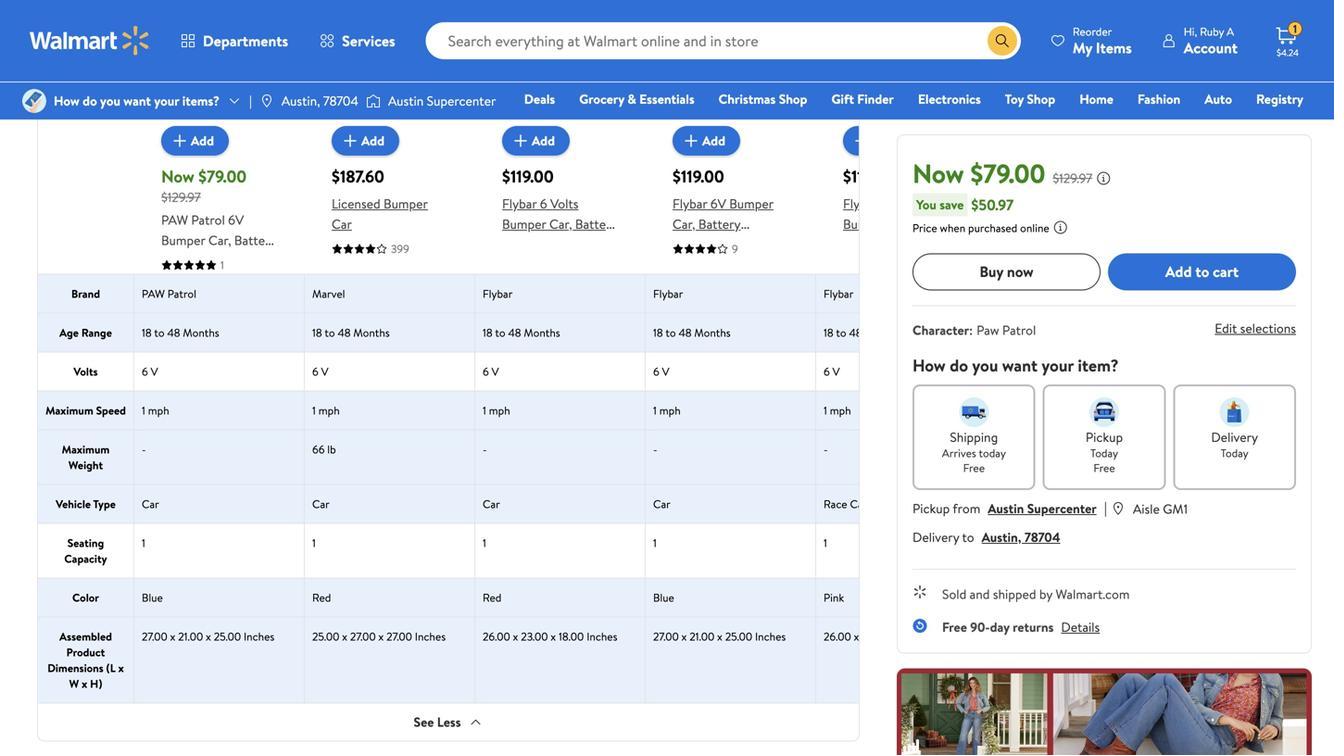 Task type: vqa. For each thing, say whether or not it's contained in the screenshot.
first "Inches" from right
yes



Task type: locate. For each thing, give the bounding box(es) containing it.
2 - from the left
[[483, 441, 487, 457]]

electronics link
[[910, 89, 989, 109]]

by
[[161, 292, 174, 310], [1039, 585, 1053, 603]]

red
[[502, 317, 524, 335], [312, 590, 331, 605], [483, 590, 502, 605]]

3 charger, from the left
[[895, 276, 944, 294]]

paw patrol 6v bumper car, battery powered, electric ride on for children by flybar, includes charger image
[[171, 30, 268, 126]]

maximum inside row header
[[45, 402, 93, 418]]

1 horizontal spatial 26.00
[[824, 629, 851, 644]]

free left 90-
[[942, 618, 967, 636]]

maximum left speed
[[45, 402, 93, 418]]

brand row header
[[38, 275, 134, 313]]

lb
[[327, 441, 336, 457]]

27.00 x 21.00 x 25.00 inches
[[142, 629, 274, 644], [653, 629, 786, 644]]

austin inside pickup from austin supercenter |
[[988, 499, 1024, 517]]

0 horizontal spatial $79.00
[[198, 165, 247, 188]]

flybar 6 volts bumper car, battery powered ride on, fun led lights includes, charger, ages 1.5- 4 years, for boys and girls, pink image
[[853, 30, 950, 126]]

add inside $187.60 group
[[361, 131, 384, 150]]

pickup down intent image for pickup
[[1086, 428, 1123, 446]]

2 charger, from the left
[[722, 276, 770, 294]]

by inside "now $79.00 $129.97 paw patrol 6v bumper car, battery powered, electric ride on for children by flybar, includes charger"
[[161, 292, 174, 310]]

add to cart image inside $187.60 group
[[339, 130, 361, 152]]

1 add button from the left
[[161, 126, 229, 156]]

2 horizontal spatial volts
[[891, 194, 919, 213]]

charger
[[161, 313, 207, 331]]

1 vertical spatial 78704
[[1025, 528, 1060, 546]]

4 months from the left
[[694, 325, 731, 340]]

pickup inside pickup from austin supercenter |
[[913, 499, 950, 517]]

0 horizontal spatial lights,
[[552, 256, 589, 274]]

add button down essentials
[[673, 126, 740, 156]]

- cell
[[134, 430, 305, 484], [475, 430, 646, 484], [646, 430, 816, 484], [816, 430, 987, 484]]

2 horizontal spatial includes
[[673, 276, 719, 294]]

delivery
[[1211, 428, 1258, 446], [913, 528, 959, 546]]

christmas shop
[[719, 90, 807, 108]]

1 row from the top
[[38, 29, 1334, 335]]

3 18 to 48 months from the left
[[483, 325, 560, 340]]

deals link
[[516, 89, 563, 109]]

1 on, from the left
[[583, 235, 600, 253]]

delivery to austin, 78704
[[913, 528, 1060, 546]]

shop right toy
[[1027, 90, 1055, 108]]

today for delivery
[[1221, 445, 1249, 461]]

4 48 from the left
[[679, 325, 692, 340]]

0 horizontal spatial 26.00 x 23.00 x 18.00 inches cell
[[475, 617, 646, 703]]

years,
[[576, 296, 608, 314], [907, 296, 939, 314]]

1 cell
[[134, 524, 305, 578], [305, 524, 475, 578], [475, 524, 646, 578], [646, 524, 816, 578], [816, 524, 987, 578]]

led inside $119.00 flybar 6 volts bumper car, battery powered ride on, fun led lights includes, charger, ages 1.5- 4 years, for boys and girls, pink
[[867, 256, 890, 274]]

a
[[1227, 24, 1234, 39]]

3 row from the top
[[38, 313, 1334, 352]]

paw
[[161, 211, 188, 229], [142, 286, 165, 301]]

1 vertical spatial want
[[1002, 354, 1038, 377]]

3 add button from the left
[[502, 126, 570, 156]]

0 horizontal spatial now
[[161, 165, 194, 188]]

1 horizontal spatial do
[[950, 354, 968, 377]]

free down intent image for pickup
[[1093, 460, 1115, 475]]

how down walmart image
[[54, 92, 79, 110]]

now up you
[[913, 155, 964, 191]]

$79.00 for now $79.00
[[970, 155, 1045, 191]]

want down character : paw patrol
[[1002, 354, 1038, 377]]

now inside "now $79.00 $129.97 paw patrol 6v bumper car, battery powered, electric ride on for children by flybar, includes charger"
[[161, 165, 194, 188]]

add left cart
[[1165, 261, 1192, 282]]

shop
[[779, 90, 807, 108], [1027, 90, 1055, 108]]

today inside pickup today free
[[1090, 445, 1118, 461]]

race car cell
[[816, 485, 987, 523]]

2 1 mph cell from the left
[[305, 391, 475, 429]]

3 $119.00 from the left
[[843, 165, 895, 188]]

1 ages from the left
[[502, 296, 530, 314]]

lights,
[[552, 256, 589, 274], [723, 256, 760, 274]]

90-
[[970, 618, 990, 636]]

led left 9 at the top of the page
[[696, 256, 720, 274]]

0 horizontal spatial 26.00 x 23.00 x 18.00 inches
[[483, 629, 617, 644]]

0 horizontal spatial 25.00
[[214, 629, 241, 644]]

0 horizontal spatial shop
[[779, 90, 807, 108]]

3 $119.00 group from the left
[[843, 30, 960, 335]]

car for fourth car cell
[[653, 496, 671, 512]]

1 vertical spatial pickup
[[913, 499, 950, 517]]

blue inside $119.00 flybar 6v bumper car, battery powered ride on, fun led lights, includes charger, blue
[[673, 296, 697, 314]]

2 48 from the left
[[338, 325, 351, 340]]

row containing now $79.00
[[38, 29, 1334, 335]]

1 horizontal spatial 23.00
[[862, 629, 889, 644]]

2 horizontal spatial fun
[[843, 256, 864, 274]]

home
[[1079, 90, 1113, 108]]

supercenter left deals link
[[427, 92, 496, 110]]

pickup left from
[[913, 499, 950, 517]]

maximum inside row header
[[62, 441, 110, 457]]

1 vertical spatial maximum
[[62, 441, 110, 457]]

battery inside $119.00 flybar 6 volts bumper car, battery powered ride on, fun led lights, includes charger, ages 1.5 to 4 years, red
[[575, 215, 617, 233]]

26.00 x 23.00 x 18.00 inches cell
[[475, 617, 646, 703], [816, 617, 987, 703]]

$79.00 down items?
[[198, 165, 247, 188]]

bumper up the 399
[[384, 194, 428, 213]]

2 6 v from the left
[[312, 364, 328, 379]]

charger, for $119.00 flybar 6 volts bumper car, battery powered ride on, fun led lights includes, charger, ages 1.5- 4 years, for boys and girls, pink
[[895, 276, 944, 294]]

0 horizontal spatial 26.00
[[483, 629, 510, 644]]

2 26.00 x 23.00 x 18.00 inches from the left
[[824, 629, 958, 644]]

and
[[873, 317, 893, 335], [970, 585, 990, 603]]

2 horizontal spatial led
[[867, 256, 890, 274]]

mph for first 1 mph cell
[[148, 402, 169, 418]]

$4.24
[[1277, 46, 1299, 59]]

reorder
[[1073, 24, 1112, 39]]

1 horizontal spatial delivery
[[1211, 428, 1258, 446]]

add down items?
[[191, 131, 214, 150]]

23.00
[[521, 629, 548, 644], [862, 629, 889, 644]]

do down character : paw patrol
[[950, 354, 968, 377]]

1 vertical spatial paw
[[142, 286, 165, 301]]

car, inside $119.00 flybar 6 volts bumper car, battery powered ride on, fun led lights includes, charger, ages 1.5- 4 years, for boys and girls, pink
[[890, 215, 913, 233]]

shop right christmas
[[779, 90, 807, 108]]

brand
[[71, 286, 100, 301]]

2 today from the left
[[1221, 445, 1249, 461]]

1 horizontal spatial $129.97
[[1053, 169, 1092, 187]]

powered up 1.5
[[502, 235, 551, 253]]

1 years, from the left
[[576, 296, 608, 314]]

fun inside $119.00 flybar 6 volts bumper car, battery powered ride on, fun led lights includes, charger, ages 1.5- 4 years, for boys and girls, pink
[[843, 256, 864, 274]]

0 vertical spatial you
[[100, 92, 120, 110]]

2 shop from the left
[[1027, 90, 1055, 108]]

car, inside $119.00 flybar 6 volts bumper car, battery powered ride on, fun led lights, includes charger, ages 1.5 to 4 years, red
[[549, 215, 572, 233]]

today down intent image for delivery
[[1221, 445, 1249, 461]]

1 vertical spatial pink
[[824, 590, 844, 605]]

5 18 to 48 months cell from the left
[[816, 314, 987, 352]]

ride inside $119.00 flybar 6 volts bumper car, battery powered ride on, fun led lights includes, charger, ages 1.5- 4 years, for boys and girls, pink
[[895, 235, 920, 253]]

car cell
[[134, 485, 305, 523], [305, 485, 475, 523], [475, 485, 646, 523], [646, 485, 816, 523]]

1 fun from the left
[[502, 256, 523, 274]]

1 vertical spatial by
[[1039, 585, 1053, 603]]

for up character
[[942, 296, 959, 314]]

0 vertical spatial by
[[161, 292, 174, 310]]

ride inside $119.00 flybar 6 volts bumper car, battery powered ride on, fun led lights, includes charger, ages 1.5 to 4 years, red
[[554, 235, 580, 253]]

patrol inside "now $79.00 $129.97 paw patrol 6v bumper car, battery powered, electric ride on for children by flybar, includes charger"
[[191, 211, 225, 229]]

6 inside $119.00 flybar 6 volts bumper car, battery powered ride on, fun led lights, includes charger, ages 1.5 to 4 years, red
[[540, 194, 547, 213]]

1 vertical spatial how
[[913, 354, 946, 377]]

18 for 5th '18 to 48 months' cell from the right
[[142, 325, 152, 340]]

4 18 to 48 months cell from the left
[[646, 314, 816, 352]]

bumper up 1.5
[[502, 215, 546, 233]]

delivery down from
[[913, 528, 959, 546]]

0 horizontal spatial ages
[[502, 296, 530, 314]]

0 vertical spatial and
[[873, 317, 893, 335]]

1 horizontal spatial charger,
[[722, 276, 770, 294]]

2 horizontal spatial powered
[[843, 235, 892, 253]]

austin, down pickup from austin supercenter |
[[982, 528, 1021, 546]]

1 horizontal spatial  image
[[366, 92, 381, 110]]

you for how do you want your item?
[[972, 354, 998, 377]]

1 mph for 2nd 1 mph cell
[[312, 402, 340, 418]]

patrol up powered,
[[191, 211, 225, 229]]

pickup from austin supercenter |
[[913, 497, 1107, 518]]

1 horizontal spatial 6v
[[710, 194, 726, 213]]

1 horizontal spatial |
[[1104, 497, 1107, 518]]

$119.00 down deals in the top left of the page
[[502, 165, 554, 188]]

6 v cell
[[134, 352, 305, 390], [305, 352, 475, 390], [475, 352, 646, 390], [646, 352, 816, 390], [816, 352, 987, 390]]

arrives
[[942, 445, 976, 461]]

1 horizontal spatial on,
[[924, 235, 941, 253]]

debit
[[1192, 116, 1224, 134]]

charger, inside $119.00 flybar 6 volts bumper car, battery powered ride on, fun led lights, includes charger, ages 1.5 to 4 years, red
[[551, 276, 600, 294]]

 image
[[22, 89, 46, 113]]

1 21.00 from the left
[[178, 629, 203, 644]]

now for now $79.00
[[913, 155, 964, 191]]

on, inside $119.00 flybar 6 volts bumper car, battery powered ride on, fun led lights includes, charger, ages 1.5- 4 years, for boys and girls, pink
[[924, 235, 941, 253]]

licensed bumper car image
[[342, 30, 438, 126]]

shop for christmas shop
[[779, 90, 807, 108]]

ride inside $119.00 flybar 6v bumper car, battery powered ride on, fun led lights, includes charger, blue
[[725, 235, 750, 253]]

add to cart image for now
[[169, 130, 191, 152]]

how do you want your items?
[[54, 92, 220, 110]]

items
[[1096, 38, 1132, 58]]

maximum down maximum speed
[[62, 441, 110, 457]]

ages inside $119.00 flybar 6 volts bumper car, battery powered ride on, fun led lights, includes charger, ages 1.5 to 4 years, red
[[502, 296, 530, 314]]

grocery & essentials
[[579, 90, 694, 108]]

0 horizontal spatial volts
[[74, 364, 98, 379]]

bumper left price at right
[[843, 215, 887, 233]]

for
[[207, 272, 223, 290], [942, 296, 959, 314]]

fun inside $119.00 flybar 6 volts bumper car, battery powered ride on, fun led lights, includes charger, ages 1.5 to 4 years, red
[[502, 256, 523, 274]]

$119.00 inside $119.00 flybar 6 volts bumper car, battery powered ride on, fun led lights includes, charger, ages 1.5- 4 years, for boys and girls, pink
[[843, 165, 895, 188]]

1 led from the left
[[526, 256, 549, 274]]

patrol up charger
[[167, 286, 196, 301]]

0 horizontal spatial red
[[312, 590, 331, 605]]

3 mph from the left
[[489, 402, 510, 418]]

assembled
[[59, 629, 112, 644]]

$79.00 inside "now $79.00 $129.97 paw patrol 6v bumper car, battery powered, electric ride on for children by flybar, includes charger"
[[198, 165, 247, 188]]

led inside $119.00 flybar 6 volts bumper car, battery powered ride on, fun led lights, includes charger, ages 1.5 to 4 years, red
[[526, 256, 549, 274]]

powered,
[[161, 251, 213, 270]]

powered up includes,
[[843, 235, 892, 253]]

volts inside $119.00 flybar 6 volts bumper car, battery powered ride on, fun led lights includes, charger, ages 1.5- 4 years, for boys and girls, pink
[[891, 194, 919, 213]]

3 months from the left
[[524, 325, 560, 340]]

| left aisle
[[1104, 497, 1107, 518]]

austin, down departments
[[281, 92, 320, 110]]

row containing volts
[[38, 352, 1334, 390]]

ages for $119.00 flybar 6 volts bumper car, battery powered ride on, fun led lights includes, charger, ages 1.5- 4 years, for boys and girls, pink
[[843, 296, 871, 314]]

4 right the 1.5-
[[896, 296, 904, 314]]

0 vertical spatial how
[[54, 92, 79, 110]]

to
[[1195, 261, 1209, 282], [550, 296, 562, 314], [154, 325, 165, 340], [325, 325, 335, 340], [495, 325, 505, 340], [665, 325, 676, 340], [836, 325, 846, 340], [962, 528, 974, 546]]

0 horizontal spatial 18.00
[[559, 629, 584, 644]]

1 horizontal spatial supercenter
[[1027, 499, 1097, 517]]

add button down deals link
[[502, 126, 570, 156]]

maximum for weight
[[62, 441, 110, 457]]

add to cart image for $187.60
[[339, 130, 361, 152]]

led
[[526, 256, 549, 274], [696, 256, 720, 274], [867, 256, 890, 274]]

1 horizontal spatial years,
[[907, 296, 939, 314]]

row containing brand
[[38, 274, 1334, 313]]

bumper up powered,
[[161, 231, 205, 249]]

charger, for $119.00 flybar 6 volts bumper car, battery powered ride on, fun led lights, includes charger, ages 1.5 to 4 years, red
[[551, 276, 600, 294]]

bumper up on,
[[729, 194, 774, 213]]

your left item?
[[1042, 354, 1074, 377]]

add to cart image down deals in the top left of the page
[[510, 130, 532, 152]]

row containing color
[[38, 578, 1334, 616]]

$79.00 up $50.97
[[970, 155, 1045, 191]]

battery inside "now $79.00 $129.97 paw patrol 6v bumper car, battery powered, electric ride on for children by flybar, includes charger"
[[234, 231, 276, 249]]

vehicle type
[[56, 496, 116, 512]]

1 horizontal spatial pickup
[[1086, 428, 1123, 446]]

18 to 48 months cell
[[134, 314, 305, 352], [305, 314, 475, 352], [475, 314, 646, 352], [646, 314, 816, 352], [816, 314, 987, 352]]

$129.97 left 'learn more about strikethrough prices' image
[[1053, 169, 1092, 187]]

1 add to cart image from the left
[[169, 130, 191, 152]]

delivery down intent image for delivery
[[1211, 428, 1258, 446]]

23.00 for second 26.00 x 23.00 x 18.00 inches cell from the right
[[521, 629, 548, 644]]

6v inside $119.00 flybar 6v bumper car, battery powered ride on, fun led lights, includes charger, blue
[[710, 194, 726, 213]]

| right items?
[[249, 92, 252, 110]]

0 horizontal spatial and
[[873, 317, 893, 335]]

1 mph
[[142, 402, 169, 418], [312, 402, 340, 418], [483, 402, 510, 418], [653, 402, 681, 418], [824, 402, 851, 418]]

maximum speed row header
[[38, 391, 134, 429]]

1 horizontal spatial your
[[1042, 354, 1074, 377]]

 image
[[366, 92, 381, 110], [259, 94, 274, 108]]

2 23.00 from the left
[[862, 629, 889, 644]]

78704
[[323, 92, 358, 110], [1025, 528, 1060, 546]]

add to cart image down essentials
[[680, 130, 702, 152]]

4 inside $119.00 flybar 6 volts bumper car, battery powered ride on, fun led lights includes, charger, ages 1.5- 4 years, for boys and girls, pink
[[896, 296, 904, 314]]

0 horizontal spatial by
[[161, 292, 174, 310]]

marvel cell
[[305, 275, 475, 313]]

flybar 6 volts bumper car, battery powered ride on, fun led lights, includes charger, ages 1.5 to 4 years, red image
[[512, 30, 609, 126]]

pink inside cell
[[824, 590, 844, 605]]

lights, inside $119.00 flybar 6v bumper car, battery powered ride on, fun led lights, includes charger, blue
[[723, 256, 760, 274]]

powered inside $119.00 flybar 6 volts bumper car, battery powered ride on, fun led lights, includes charger, ages 1.5 to 4 years, red
[[502, 235, 551, 253]]

flybar cell
[[475, 275, 646, 313], [646, 275, 816, 313], [816, 275, 987, 313]]

shipping arrives today free
[[942, 428, 1006, 475]]

4 add button from the left
[[673, 126, 740, 156]]

1 1 cell from the left
[[134, 524, 305, 578]]

6
[[540, 194, 547, 213], [881, 194, 888, 213], [142, 364, 148, 379], [312, 364, 318, 379], [483, 364, 489, 379], [653, 364, 659, 379], [824, 364, 830, 379]]

departments button
[[165, 19, 304, 63]]

25.00
[[214, 629, 241, 644], [312, 629, 339, 644], [725, 629, 752, 644]]

0 horizontal spatial pickup
[[913, 499, 950, 517]]

free down shipping at bottom
[[963, 460, 985, 475]]

shop for toy shop
[[1027, 90, 1055, 108]]

27.00 x 21.00 x 25.00 inches cell
[[134, 617, 305, 703], [646, 617, 816, 703]]

today down intent image for pickup
[[1090, 445, 1118, 461]]

78704 down austin supercenter button
[[1025, 528, 1060, 546]]

5 row from the top
[[38, 390, 1334, 429]]

race
[[824, 496, 847, 512]]

your for item?
[[1042, 354, 1074, 377]]

1 1 mph from the left
[[142, 402, 169, 418]]

you down walmart image
[[100, 92, 120, 110]]

3 18 from the left
[[483, 325, 493, 340]]

1 charger, from the left
[[551, 276, 600, 294]]

pickup
[[1086, 428, 1123, 446], [913, 499, 950, 517]]

0 horizontal spatial charger,
[[551, 276, 600, 294]]

1 horizontal spatial you
[[972, 354, 998, 377]]

1 horizontal spatial 27.00 x 21.00 x 25.00 inches cell
[[646, 617, 816, 703]]

includes inside $119.00 flybar 6v bumper car, battery powered ride on, fun led lights, includes charger, blue
[[673, 276, 719, 294]]

2 mph from the left
[[318, 402, 340, 418]]

 image right austin, 78704
[[366, 92, 381, 110]]

0 vertical spatial patrol
[[191, 211, 225, 229]]

0 vertical spatial your
[[154, 92, 179, 110]]

you down paw
[[972, 354, 998, 377]]

toy
[[1005, 90, 1024, 108]]

now
[[913, 155, 964, 191], [161, 165, 194, 188]]

1 red cell from the left
[[305, 578, 475, 616]]

 image left austin, 78704
[[259, 94, 274, 108]]

0 horizontal spatial 27.00 x 21.00 x 25.00 inches
[[142, 629, 274, 644]]

2 18.00 from the left
[[900, 629, 925, 644]]

$119.00 inside $119.00 flybar 6v bumper car, battery powered ride on, fun led lights, includes charger, blue
[[673, 165, 724, 188]]

$119.00 for $119.00 flybar 6 volts bumper car, battery powered ride on, fun led lights includes, charger, ages 1.5- 4 years, for boys and girls, pink
[[843, 165, 895, 188]]

1 horizontal spatial today
[[1221, 445, 1249, 461]]

2 horizontal spatial 25.00
[[725, 629, 752, 644]]

1 horizontal spatial $79.00
[[970, 155, 1045, 191]]

5 1 mph cell from the left
[[816, 391, 987, 429]]

2 inches from the left
[[415, 629, 446, 644]]

add button inside now $79.00 'group'
[[161, 126, 229, 156]]

on,
[[583, 235, 600, 253], [924, 235, 941, 253]]

austin
[[388, 92, 424, 110], [988, 499, 1024, 517]]

v for fifth the 6 v 'cell' from the left
[[832, 364, 840, 379]]

2 v from the left
[[321, 364, 328, 379]]

1 horizontal spatial $119.00 group
[[673, 30, 789, 314]]

3 fun from the left
[[843, 256, 864, 274]]

mph for second 1 mph cell from right
[[659, 402, 681, 418]]

3 inches from the left
[[587, 629, 617, 644]]

led for $119.00 flybar 6 volts bumper car, battery powered ride on, fun led lights includes, charger, ages 1.5- 4 years, for boys and girls, pink
[[867, 256, 890, 274]]

2 on, from the left
[[924, 235, 941, 253]]

today
[[1090, 445, 1118, 461], [1221, 445, 1249, 461]]

product
[[66, 644, 105, 660]]

lights, inside $119.00 flybar 6 volts bumper car, battery powered ride on, fun led lights, includes charger, ages 1.5 to 4 years, red
[[552, 256, 589, 274]]

and down the 1.5-
[[873, 317, 893, 335]]

years, up girls,
[[907, 296, 939, 314]]

by up charger
[[161, 292, 174, 310]]

add down deals link
[[532, 131, 555, 150]]

2 red cell from the left
[[475, 578, 646, 616]]

on, inside $119.00 flybar 6 volts bumper car, battery powered ride on, fun led lights, includes charger, ages 1.5 to 4 years, red
[[583, 235, 600, 253]]

red cell
[[305, 578, 475, 616], [475, 578, 646, 616]]

1 horizontal spatial pink
[[928, 317, 952, 335]]

maximum for speed
[[45, 402, 93, 418]]

3 powered from the left
[[843, 235, 892, 253]]

(l
[[106, 660, 116, 676]]

battery inside $119.00 flybar 6v bumper car, battery powered ride on, fun led lights, includes charger, blue
[[698, 215, 741, 233]]

row containing age range
[[38, 313, 1334, 352]]

now $79.00
[[913, 155, 1045, 191]]

4 6 v cell from the left
[[646, 352, 816, 390]]

4 row from the top
[[38, 352, 1334, 390]]

on, for $119.00 flybar 6 volts bumper car, battery powered ride on, fun led lights includes, charger, ages 1.5- 4 years, for boys and girls, pink
[[924, 235, 941, 253]]

add for $119.00
[[702, 131, 725, 150]]

2 26.00 x 23.00 x 18.00 inches cell from the left
[[816, 617, 987, 703]]

Walmart Site-Wide search field
[[426, 22, 1021, 59]]

0 horizontal spatial for
[[207, 272, 223, 290]]

on, for $119.00 flybar 6 volts bumper car, battery powered ride on, fun led lights, includes charger, ages 1.5 to 4 years, red
[[583, 235, 600, 253]]

1 vertical spatial and
[[970, 585, 990, 603]]

blue for second blue cell from left
[[653, 590, 674, 605]]

mph
[[148, 402, 169, 418], [318, 402, 340, 418], [489, 402, 510, 418], [659, 402, 681, 418], [830, 402, 851, 418]]

add down christmas
[[702, 131, 725, 150]]

row
[[38, 29, 1334, 335], [38, 274, 1334, 313], [38, 313, 1334, 352], [38, 352, 1334, 390], [38, 390, 1334, 429], [38, 429, 1334, 484], [38, 484, 1334, 523], [38, 523, 1334, 578], [38, 578, 1334, 616], [38, 616, 1334, 703]]

car
[[332, 215, 352, 233], [142, 496, 159, 512], [312, 496, 330, 512], [483, 496, 500, 512], [653, 496, 671, 512], [850, 496, 867, 512]]

0 horizontal spatial includes
[[218, 292, 264, 310]]

27.00 x 21.00 x 25.00 inches for first 27.00 x 21.00 x 25.00 inches cell from left
[[142, 629, 274, 644]]

66 lb
[[312, 441, 336, 457]]

4 6 v from the left
[[653, 364, 669, 379]]

led up 1.5
[[526, 256, 549, 274]]

78704 down services dropdown button
[[323, 92, 358, 110]]

1 mph for first 1 mph cell
[[142, 402, 169, 418]]

supercenter inside pickup from austin supercenter |
[[1027, 499, 1097, 517]]

0 horizontal spatial austin,
[[281, 92, 320, 110]]

free
[[963, 460, 985, 475], [1093, 460, 1115, 475], [942, 618, 967, 636]]

learn more about strikethrough prices image
[[1096, 171, 1111, 186]]

add button inside $187.60 group
[[332, 126, 399, 156]]

add button for $119.00
[[673, 126, 740, 156]]

4 right 1.5
[[565, 296, 573, 314]]

character
[[913, 321, 969, 339]]

1 horizontal spatial want
[[1002, 354, 1038, 377]]

$119.00 for $119.00 flybar 6 volts bumper car, battery powered ride on, fun led lights, includes charger, ages 1.5 to 4 years, red
[[502, 165, 554, 188]]

ages
[[502, 296, 530, 314], [843, 296, 871, 314]]

powered inside $119.00 flybar 6 volts bumper car, battery powered ride on, fun led lights includes, charger, ages 1.5- 4 years, for boys and girls, pink
[[843, 235, 892, 253]]

0 horizontal spatial fun
[[502, 256, 523, 274]]

2 years, from the left
[[907, 296, 939, 314]]

5 v from the left
[[832, 364, 840, 379]]

supercenter up austin, 78704 button
[[1027, 499, 1097, 517]]

1 lights, from the left
[[552, 256, 589, 274]]

paw up charger
[[142, 286, 165, 301]]

1 horizontal spatial 26.00 x 23.00 x 18.00 inches
[[824, 629, 958, 644]]

how down character
[[913, 354, 946, 377]]

$129.97 up powered,
[[161, 188, 201, 206]]

1 horizontal spatial volts
[[550, 194, 579, 213]]

add inside now $79.00 'group'
[[191, 131, 214, 150]]

0 horizontal spatial on,
[[583, 235, 600, 253]]

vehicle
[[56, 496, 91, 512]]

bumper inside $119.00 flybar 6v bumper car, battery powered ride on, fun led lights, includes charger, blue
[[729, 194, 774, 213]]

ages left 1.5
[[502, 296, 530, 314]]

assembled product dimensions (l x w x h) row header
[[38, 617, 134, 703]]

for right on
[[207, 272, 223, 290]]

add up $187.60
[[361, 131, 384, 150]]

fun for $119.00 flybar 6 volts bumper car, battery powered ride on, fun led lights, includes charger, ages 1.5 to 4 years, red
[[502, 256, 523, 274]]

1 horizontal spatial 25.00
[[312, 629, 339, 644]]

paw patrol cell
[[134, 275, 305, 313]]

volts inside $119.00 flybar 6 volts bumper car, battery powered ride on, fun led lights, includes charger, ages 1.5 to 4 years, red
[[550, 194, 579, 213]]

2 horizontal spatial red
[[502, 317, 524, 335]]

free inside shipping arrives today free
[[963, 460, 985, 475]]

red for second red cell from right
[[312, 590, 331, 605]]

0 horizontal spatial led
[[526, 256, 549, 274]]

today inside delivery today
[[1221, 445, 1249, 461]]

intent image for delivery image
[[1220, 397, 1249, 427]]

1 v from the left
[[151, 364, 158, 379]]

years, inside $119.00 flybar 6 volts bumper car, battery powered ride on, fun led lights, includes charger, ages 1.5 to 4 years, red
[[576, 296, 608, 314]]

0 horizontal spatial 27.00 x 21.00 x 25.00 inches cell
[[134, 617, 305, 703]]

services button
[[304, 19, 411, 63]]

flybar
[[502, 194, 537, 213], [673, 194, 707, 213], [843, 194, 878, 213], [483, 286, 513, 301], [653, 286, 683, 301], [824, 286, 854, 301]]

2 horizontal spatial charger,
[[895, 276, 944, 294]]

paw up powered,
[[161, 211, 188, 229]]

$119.00 group
[[502, 30, 619, 335], [673, 30, 789, 314], [843, 30, 960, 335]]

1 vertical spatial delivery
[[913, 528, 959, 546]]

27.00
[[142, 629, 167, 644], [350, 629, 376, 644], [386, 629, 412, 644], [653, 629, 679, 644]]

austin up austin, 78704 button
[[988, 499, 1024, 517]]

 image for austin, 78704
[[259, 94, 274, 108]]

months
[[183, 325, 219, 340], [353, 325, 390, 340], [524, 325, 560, 340], [694, 325, 731, 340], [865, 325, 901, 340]]

0 horizontal spatial  image
[[259, 94, 274, 108]]

add to cart image down items?
[[169, 130, 191, 152]]

10 row from the top
[[38, 616, 1334, 703]]

1 horizontal spatial austin
[[988, 499, 1024, 517]]

now down items?
[[161, 165, 194, 188]]

0 horizontal spatial pink
[[824, 590, 844, 605]]

edit selections
[[1215, 319, 1296, 337]]

do down walmart image
[[83, 92, 97, 110]]

inches inside 25.00 x 27.00 x 27.00 inches cell
[[415, 629, 446, 644]]

color
[[72, 590, 99, 605]]

blue cell
[[134, 578, 305, 616], [646, 578, 816, 616]]

austin supercenter button
[[988, 499, 1097, 517]]

0 horizontal spatial years,
[[576, 296, 608, 314]]

1 car cell from the left
[[134, 485, 305, 523]]

$119.00 inside $119.00 flybar 6 volts bumper car, battery powered ride on, fun led lights, includes charger, ages 1.5 to 4 years, red
[[502, 165, 554, 188]]

ages up boys
[[843, 296, 871, 314]]

add to cart image up $187.60
[[339, 130, 361, 152]]

3 1 cell from the left
[[475, 524, 646, 578]]

your left items?
[[154, 92, 179, 110]]

6 row from the top
[[38, 429, 1334, 484]]

$119.00 down add to cart image
[[843, 165, 895, 188]]

1 27.00 x 21.00 x 25.00 inches from the left
[[142, 629, 274, 644]]

0 horizontal spatial $129.97
[[161, 188, 201, 206]]

0 horizontal spatial supercenter
[[427, 92, 496, 110]]

led for $119.00 flybar 6 volts bumper car, battery powered ride on, fun led lights, includes charger, ages 1.5 to 4 years, red
[[526, 256, 549, 274]]

add button down items?
[[161, 126, 229, 156]]

race car
[[824, 496, 867, 512]]

0 horizontal spatial powered
[[502, 235, 551, 253]]

1 27.00 from the left
[[142, 629, 167, 644]]

powered left 9 at the top of the page
[[673, 235, 722, 253]]

$119.00 down essentials
[[673, 165, 724, 188]]

patrol right paw
[[1002, 321, 1036, 339]]

1 horizontal spatial powered
[[673, 235, 722, 253]]

1 mph cell
[[134, 391, 305, 429], [305, 391, 475, 429], [475, 391, 646, 429], [646, 391, 816, 429], [816, 391, 987, 429]]

add to cart image
[[169, 130, 191, 152], [339, 130, 361, 152], [510, 130, 532, 152], [680, 130, 702, 152]]

2 vertical spatial patrol
[[1002, 321, 1036, 339]]

austin,
[[281, 92, 320, 110], [982, 528, 1021, 546]]

add button up $187.60
[[332, 126, 399, 156]]

account
[[1184, 38, 1238, 58]]

ages inside $119.00 flybar 6 volts bumper car, battery powered ride on, fun led lights includes, charger, ages 1.5- 4 years, for boys and girls, pink
[[843, 296, 871, 314]]

1 23.00 from the left
[[521, 629, 548, 644]]

shop inside "link"
[[1027, 90, 1055, 108]]

0 horizontal spatial blue cell
[[134, 578, 305, 616]]

powered for $119.00 flybar 6 volts bumper car, battery powered ride on, fun led lights, includes charger, ages 1.5 to 4 years, red
[[502, 235, 551, 253]]

0 horizontal spatial austin
[[388, 92, 424, 110]]

led up includes,
[[867, 256, 890, 274]]

volts inside row header
[[74, 364, 98, 379]]

0 vertical spatial delivery
[[1211, 428, 1258, 446]]

row containing seating capacity
[[38, 523, 1334, 578]]

row header
[[38, 29, 134, 274]]

electric
[[217, 251, 260, 270]]

1 4 from the left
[[565, 296, 573, 314]]

3 v from the left
[[492, 364, 499, 379]]

4 1 mph cell from the left
[[646, 391, 816, 429]]

$129.97
[[1053, 169, 1092, 187], [161, 188, 201, 206]]

1 vertical spatial austin
[[988, 499, 1024, 517]]

want left items?
[[123, 92, 151, 110]]

austin down services
[[388, 92, 424, 110]]

charger, inside $119.00 flybar 6 volts bumper car, battery powered ride on, fun led lights includes, charger, ages 1.5- 4 years, for boys and girls, pink
[[895, 276, 944, 294]]

see less button
[[399, 707, 498, 737]]

by right shipped on the right bottom of page
[[1039, 585, 1053, 603]]

0 vertical spatial paw
[[161, 211, 188, 229]]

add to cart image for $119.00
[[680, 130, 702, 152]]

0 vertical spatial supercenter
[[427, 92, 496, 110]]

2 add button from the left
[[332, 126, 399, 156]]

gift finder
[[831, 90, 894, 108]]

1 horizontal spatial for
[[942, 296, 959, 314]]

years, right 1.5
[[576, 296, 608, 314]]

2 6 v cell from the left
[[305, 352, 475, 390]]

patrol
[[191, 211, 225, 229], [167, 286, 196, 301], [1002, 321, 1036, 339]]

pickup for pickup today free
[[1086, 428, 1123, 446]]

girls,
[[896, 317, 925, 335]]

1 18 from the left
[[142, 325, 152, 340]]

mph for first 1 mph cell from right
[[830, 402, 851, 418]]

1 horizontal spatial austin,
[[982, 528, 1021, 546]]

grocery
[[579, 90, 624, 108]]

1 inches from the left
[[244, 629, 274, 644]]

today
[[979, 445, 1006, 461]]

delivery for today
[[1211, 428, 1258, 446]]

powered inside $119.00 flybar 6v bumper car, battery powered ride on, fun led lights, includes charger, blue
[[673, 235, 722, 253]]

2 25.00 from the left
[[312, 629, 339, 644]]

1 27.00 x 21.00 x 25.00 inches cell from the left
[[134, 617, 305, 703]]

add to cart image
[[850, 130, 873, 152]]

you
[[916, 195, 936, 213]]

1 horizontal spatial shop
[[1027, 90, 1055, 108]]

0 horizontal spatial today
[[1090, 445, 1118, 461]]

0 horizontal spatial delivery
[[913, 528, 959, 546]]

3 add to cart image from the left
[[510, 130, 532, 152]]

car inside $187.60 licensed bumper car
[[332, 215, 352, 233]]

4 inside $119.00 flybar 6 volts bumper car, battery powered ride on, fun led lights, includes charger, ages 1.5 to 4 years, red
[[565, 296, 573, 314]]

1 vertical spatial supercenter
[[1027, 499, 1097, 517]]

see
[[414, 713, 434, 731]]

3 48 from the left
[[508, 325, 521, 340]]

add to cart image inside now $79.00 'group'
[[169, 130, 191, 152]]

4 inches from the left
[[755, 629, 786, 644]]

hi,
[[1184, 24, 1197, 39]]

6v inside "now $79.00 $129.97 paw patrol 6v bumper car, battery powered, electric ride on for children by flybar, includes charger"
[[228, 211, 244, 229]]

want
[[123, 92, 151, 110], [1002, 354, 1038, 377]]

2 $119.00 group from the left
[[673, 30, 789, 314]]

2 add to cart image from the left
[[339, 130, 361, 152]]

1 powered from the left
[[502, 235, 551, 253]]

0 vertical spatial pink
[[928, 317, 952, 335]]

returns
[[1013, 618, 1054, 636]]

and right "sold"
[[970, 585, 990, 603]]

0 vertical spatial do
[[83, 92, 97, 110]]

48 for 5th '18 to 48 months' cell from the right
[[167, 325, 180, 340]]

1 vertical spatial your
[[1042, 354, 1074, 377]]

red inside $119.00 flybar 6 volts bumper car, battery powered ride on, fun led lights, includes charger, ages 1.5 to 4 years, red
[[502, 317, 524, 335]]

1 horizontal spatial 18.00
[[900, 629, 925, 644]]

less
[[437, 713, 461, 731]]

1 vertical spatial do
[[950, 354, 968, 377]]



Task type: describe. For each thing, give the bounding box(es) containing it.
want for items?
[[123, 92, 151, 110]]

registry link
[[1248, 89, 1312, 109]]

add inside button
[[1165, 261, 1192, 282]]

capacity
[[64, 551, 107, 566]]

5 18 to 48 months from the left
[[824, 325, 901, 340]]

gm1
[[1163, 500, 1188, 518]]

now
[[1007, 261, 1034, 282]]

5 inches from the left
[[928, 629, 958, 644]]

18 for 3rd '18 to 48 months' cell from the right
[[483, 325, 493, 340]]

1 25.00 from the left
[[214, 629, 241, 644]]

3 1 mph cell from the left
[[475, 391, 646, 429]]

age
[[59, 325, 79, 340]]

flybar 6v bumper car, battery powered ride on, fun led lights, includes charger, blue image
[[683, 30, 779, 126]]

48 for second '18 to 48 months' cell from the right
[[679, 325, 692, 340]]

toy shop
[[1005, 90, 1055, 108]]

row containing vehicle type
[[38, 484, 1334, 523]]

your for items?
[[154, 92, 179, 110]]

vehicle type row header
[[38, 485, 134, 523]]

48 for fourth '18 to 48 months' cell from the right
[[338, 325, 351, 340]]

bumper inside $119.00 flybar 6 volts bumper car, battery powered ride on, fun led lights includes, charger, ages 1.5- 4 years, for boys and girls, pink
[[843, 215, 887, 233]]

3 6 v from the left
[[483, 364, 499, 379]]

1 18 to 48 months from the left
[[142, 325, 219, 340]]

2 blue cell from the left
[[646, 578, 816, 616]]

pickup for pickup from austin supercenter |
[[913, 499, 950, 517]]

add button for now
[[161, 126, 229, 156]]

volts for $119.00 flybar 6 volts bumper car, battery powered ride on, fun led lights includes, charger, ages 1.5- 4 years, for boys and girls, pink
[[891, 194, 919, 213]]

row containing maximum weight
[[38, 429, 1334, 484]]

you save $50.97
[[916, 194, 1014, 215]]

flybar inside $119.00 flybar 6 volts bumper car, battery powered ride on, fun led lights includes, charger, ages 1.5- 4 years, for boys and girls, pink
[[843, 194, 878, 213]]

0 horizontal spatial |
[[249, 92, 252, 110]]

0 vertical spatial austin,
[[281, 92, 320, 110]]

mph for 3rd 1 mph cell from left
[[489, 402, 510, 418]]

buy now
[[980, 261, 1034, 282]]

purchased
[[968, 220, 1017, 236]]

66 lb cell
[[305, 430, 475, 484]]

 image for austin supercenter
[[366, 92, 381, 110]]

on,
[[753, 235, 774, 253]]

2 - cell from the left
[[475, 430, 646, 484]]

paw inside cell
[[142, 286, 165, 301]]

intent image for shipping image
[[959, 397, 989, 427]]

online
[[1020, 220, 1049, 236]]

paw
[[977, 321, 999, 339]]

speed
[[96, 402, 126, 418]]

children
[[226, 272, 274, 290]]

1 6 v from the left
[[142, 364, 158, 379]]

search icon image
[[995, 33, 1010, 48]]

2 26.00 from the left
[[824, 629, 851, 644]]

departments
[[203, 31, 288, 51]]

paw patrol
[[142, 286, 196, 301]]

delivery for to
[[913, 528, 959, 546]]

now $79.00 $129.97 paw patrol 6v bumper car, battery powered, electric ride on for children by flybar, includes charger
[[161, 165, 276, 331]]

flybar inside $119.00 flybar 6 volts bumper car, battery powered ride on, fun led lights, includes charger, ages 1.5 to 4 years, red
[[502, 194, 537, 213]]

want for item?
[[1002, 354, 1038, 377]]

selections
[[1240, 319, 1296, 337]]

9
[[732, 241, 738, 257]]

gift
[[831, 90, 854, 108]]

row containing maximum speed
[[38, 390, 1334, 429]]

$50.97
[[971, 194, 1014, 215]]

years, inside $119.00 flybar 6 volts bumper car, battery powered ride on, fun led lights includes, charger, ages 1.5- 4 years, for boys and girls, pink
[[907, 296, 939, 314]]

walmart+
[[1248, 116, 1303, 134]]

4 - cell from the left
[[816, 430, 987, 484]]

1 flybar cell from the left
[[475, 275, 646, 313]]

Search search field
[[426, 22, 1021, 59]]

blue for second blue cell from right
[[142, 590, 163, 605]]

items?
[[182, 92, 220, 110]]

price
[[913, 220, 937, 236]]

$119.00 for $119.00 flybar 6v bumper car, battery powered ride on, fun led lights, includes charger, blue
[[673, 165, 724, 188]]

1 26.00 from the left
[[483, 629, 510, 644]]

home link
[[1071, 89, 1122, 109]]

5 1 cell from the left
[[816, 524, 987, 578]]

finder
[[857, 90, 894, 108]]

66
[[312, 441, 325, 457]]

18 for second '18 to 48 months' cell from the right
[[653, 325, 663, 340]]

$119.00 flybar 6v bumper car, battery powered ride on, fun led lights, includes charger, blue
[[673, 165, 774, 314]]

2 months from the left
[[353, 325, 390, 340]]

v for first the 6 v 'cell'
[[151, 364, 158, 379]]

flybar inside $119.00 flybar 6v bumper car, battery powered ride on, fun led lights, includes charger, blue
[[673, 194, 707, 213]]

1 mph for second 1 mph cell from right
[[653, 402, 681, 418]]

pink inside $119.00 flybar 6 volts bumper car, battery powered ride on, fun led lights includes, charger, ages 1.5- 4 years, for boys and girls, pink
[[928, 317, 952, 335]]

1.5-
[[874, 296, 893, 314]]

1 horizontal spatial and
[[970, 585, 990, 603]]

fun inside $119.00 flybar 6v bumper car, battery powered ride on, fun led lights, includes charger, blue
[[673, 256, 693, 274]]

free inside pickup today free
[[1093, 460, 1115, 475]]

type
[[93, 496, 116, 512]]

pink cell
[[816, 578, 987, 616]]

1 1 mph cell from the left
[[134, 391, 305, 429]]

48 for first '18 to 48 months' cell from the right
[[849, 325, 862, 340]]

powered for $119.00 flybar 6 volts bumper car, battery powered ride on, fun led lights includes, charger, ages 1.5- 4 years, for boys and girls, pink
[[843, 235, 892, 253]]

edit
[[1215, 319, 1237, 337]]

today for pickup
[[1090, 445, 1118, 461]]

23.00 for 2nd 26.00 x 23.00 x 18.00 inches cell from left
[[862, 629, 889, 644]]

do for how do you want your items?
[[83, 92, 97, 110]]

add button for $187.60
[[332, 126, 399, 156]]

how for how do you want your item?
[[913, 354, 946, 377]]

shipped
[[993, 585, 1036, 603]]

3 flybar cell from the left
[[816, 275, 987, 313]]

h)
[[90, 676, 102, 692]]

dimensions
[[47, 660, 104, 676]]

v for 3rd the 6 v 'cell' from right
[[492, 364, 499, 379]]

2 18 to 48 months from the left
[[312, 325, 390, 340]]

1 - cell from the left
[[134, 430, 305, 484]]

one
[[1161, 116, 1189, 134]]

includes inside $119.00 flybar 6 volts bumper car, battery powered ride on, fun led lights, includes charger, ages 1.5 to 4 years, red
[[502, 276, 548, 294]]

for inside $119.00 flybar 6 volts bumper car, battery powered ride on, fun led lights includes, charger, ages 1.5- 4 years, for boys and girls, pink
[[942, 296, 959, 314]]

bumper inside $119.00 flybar 6 volts bumper car, battery powered ride on, fun led lights, includes charger, ages 1.5 to 4 years, red
[[502, 215, 546, 233]]

austin supercenter
[[388, 92, 496, 110]]

car inside "cell"
[[850, 496, 867, 512]]

2 27.00 from the left
[[350, 629, 376, 644]]

car for 3rd car cell from left
[[483, 496, 500, 512]]

1 months from the left
[[183, 325, 219, 340]]

legal information image
[[1053, 220, 1068, 235]]

ride inside "now $79.00 $129.97 paw patrol 6v bumper car, battery powered, electric ride on for children by flybar, includes charger"
[[161, 272, 186, 290]]

1 mph for 3rd 1 mph cell from left
[[483, 402, 510, 418]]

led inside $119.00 flybar 6v bumper car, battery powered ride on, fun led lights, includes charger, blue
[[696, 256, 720, 274]]

3 18 to 48 months cell from the left
[[475, 314, 646, 352]]

27.00 x 21.00 x 25.00 inches for second 27.00 x 21.00 x 25.00 inches cell
[[653, 629, 786, 644]]

$187.60 licensed bumper car
[[332, 165, 428, 233]]

charger, inside $119.00 flybar 6v bumper car, battery powered ride on, fun led lights, includes charger, blue
[[722, 276, 770, 294]]

and inside $119.00 flybar 6 volts bumper car, battery powered ride on, fun led lights includes, charger, ages 1.5- 4 years, for boys and girls, pink
[[873, 317, 893, 335]]

v for second the 6 v 'cell' from the right
[[662, 364, 669, 379]]

see less
[[414, 713, 461, 731]]

1 horizontal spatial 78704
[[1025, 528, 1060, 546]]

1 6 v cell from the left
[[134, 352, 305, 390]]

volts for $119.00 flybar 6 volts bumper car, battery powered ride on, fun led lights, includes charger, ages 1.5 to 4 years, red
[[550, 194, 579, 213]]

3 25.00 from the left
[[725, 629, 752, 644]]

car, inside "now $79.00 $129.97 paw patrol 6v bumper car, battery powered, electric ride on for children by flybar, includes charger"
[[208, 231, 231, 249]]

now for now $79.00 $129.97 paw patrol 6v bumper car, battery powered, electric ride on for children by flybar, includes charger
[[161, 165, 194, 188]]

for inside "now $79.00 $129.97 paw patrol 6v bumper car, battery powered, electric ride on for children by flybar, includes charger"
[[207, 272, 223, 290]]

1 mph for first 1 mph cell from right
[[824, 402, 851, 418]]

buy
[[980, 261, 1003, 282]]

when
[[940, 220, 966, 236]]

delivery today
[[1211, 428, 1258, 461]]

399
[[391, 241, 409, 257]]

3 car cell from the left
[[475, 485, 646, 523]]

reorder my items
[[1073, 24, 1132, 58]]

to inside $119.00 flybar 6 volts bumper car, battery powered ride on, fun led lights, includes charger, ages 1.5 to 4 years, red
[[550, 296, 562, 314]]

how for how do you want your items?
[[54, 92, 79, 110]]

paw inside "now $79.00 $129.97 paw patrol 6v bumper car, battery powered, electric ride on for children by flybar, includes charger"
[[161, 211, 188, 229]]

free 90-day returns details
[[942, 618, 1100, 636]]

1 $119.00 group from the left
[[502, 30, 619, 335]]

w
[[69, 676, 79, 692]]

2 21.00 from the left
[[689, 629, 714, 644]]

details
[[1061, 618, 1100, 636]]

fun for $119.00 flybar 6 volts bumper car, battery powered ride on, fun led lights includes, charger, ages 1.5- 4 years, for boys and girls, pink
[[843, 256, 864, 274]]

price when purchased online
[[913, 220, 1049, 236]]

battery inside $119.00 flybar 6 volts bumper car, battery powered ride on, fun led lights includes, charger, ages 1.5- 4 years, for boys and girls, pink
[[916, 215, 958, 233]]

intent image for pickup image
[[1089, 397, 1119, 427]]

4 27.00 from the left
[[653, 629, 679, 644]]

fashion
[[1138, 90, 1181, 108]]

&
[[627, 90, 636, 108]]

1 - from the left
[[142, 441, 146, 457]]

25.00 x 27.00 x 27.00 inches cell
[[305, 617, 475, 703]]

3 6 v cell from the left
[[475, 352, 646, 390]]

1 18.00 from the left
[[559, 629, 584, 644]]

4 18 to 48 months from the left
[[653, 325, 731, 340]]

you for how do you want your items?
[[100, 92, 120, 110]]

3 27.00 from the left
[[386, 629, 412, 644]]

seating capacity row header
[[38, 524, 134, 578]]

maximum weight row header
[[38, 430, 134, 484]]

registry
[[1256, 90, 1303, 108]]

color row header
[[38, 578, 134, 616]]

car, inside $119.00 flybar 6v bumper car, battery powered ride on, fun led lights, includes charger, blue
[[673, 215, 695, 233]]

maximum weight
[[62, 441, 110, 473]]

$79.00 for now $79.00 $129.97 paw patrol 6v bumper car, battery powered, electric ride on for children by flybar, includes charger
[[198, 165, 247, 188]]

seating
[[67, 535, 104, 551]]

auto
[[1205, 90, 1232, 108]]

0 vertical spatial 78704
[[323, 92, 358, 110]]

details button
[[1061, 618, 1100, 636]]

$187.60 group
[[332, 30, 448, 261]]

auto link
[[1196, 89, 1240, 109]]

bumper inside $187.60 licensed bumper car
[[384, 194, 428, 213]]

2 18 to 48 months cell from the left
[[305, 314, 475, 352]]

christmas shop link
[[710, 89, 816, 109]]

1 26.00 x 23.00 x 18.00 inches from the left
[[483, 629, 617, 644]]

25.00 inside cell
[[312, 629, 339, 644]]

1 inside now $79.00 'group'
[[220, 257, 224, 273]]

edit selections button
[[1215, 319, 1296, 337]]

includes,
[[843, 276, 892, 294]]

electronics
[[918, 90, 981, 108]]

ages for $119.00 flybar 6 volts bumper car, battery powered ride on, fun led lights, includes charger, ages 1.5 to 4 years, red
[[502, 296, 530, 314]]

2 27.00 x 21.00 x 25.00 inches cell from the left
[[646, 617, 816, 703]]

$187.60
[[332, 165, 384, 188]]

bumper inside "now $79.00 $129.97 paw patrol 6v bumper car, battery powered, electric ride on for children by flybar, includes charger"
[[161, 231, 205, 249]]

age range row header
[[38, 314, 134, 352]]

2 flybar cell from the left
[[646, 275, 816, 313]]

0 vertical spatial austin
[[388, 92, 424, 110]]

registry one debit
[[1161, 90, 1303, 134]]

to inside button
[[1195, 261, 1209, 282]]

row containing assembled product dimensions (l x w x h)
[[38, 616, 1334, 703]]

toy shop link
[[997, 89, 1064, 109]]

my
[[1073, 38, 1092, 58]]

add for $187.60
[[361, 131, 384, 150]]

5 months from the left
[[865, 325, 901, 340]]

car for 2nd car cell from left
[[312, 496, 330, 512]]

includes inside "now $79.00 $129.97 paw patrol 6v bumper car, battery powered, electric ride on for children by flybar, includes charger"
[[218, 292, 264, 310]]

do for how do you want your item?
[[950, 354, 968, 377]]

red for first red cell from right
[[483, 590, 502, 605]]

range
[[81, 325, 112, 340]]

$129.97 inside "now $79.00 $129.97 paw patrol 6v bumper car, battery powered, electric ride on for children by flybar, includes charger"
[[161, 188, 201, 206]]

2 car cell from the left
[[305, 485, 475, 523]]

on
[[189, 272, 204, 290]]

sold
[[942, 585, 967, 603]]

car for first car cell from the left
[[142, 496, 159, 512]]

patrol inside cell
[[167, 286, 196, 301]]

v for 4th the 6 v 'cell' from right
[[321, 364, 328, 379]]

character : paw patrol
[[913, 321, 1036, 339]]

5 6 v from the left
[[824, 364, 840, 379]]

seating capacity
[[64, 535, 107, 566]]

18 for first '18 to 48 months' cell from the right
[[824, 325, 833, 340]]

48 for 3rd '18 to 48 months' cell from the right
[[508, 325, 521, 340]]

3 - from the left
[[653, 441, 657, 457]]

5 6 v cell from the left
[[816, 352, 987, 390]]

4 1 cell from the left
[[646, 524, 816, 578]]

hi, ruby a account
[[1184, 24, 1238, 58]]

maximum speed
[[45, 402, 126, 418]]

austin, 78704 button
[[982, 528, 1060, 546]]

walmart image
[[30, 26, 150, 56]]

now $79.00 group
[[161, 30, 278, 331]]

3 - cell from the left
[[646, 430, 816, 484]]

2 1 cell from the left
[[305, 524, 475, 578]]

item?
[[1078, 354, 1119, 377]]

flybar,
[[177, 292, 215, 310]]

1 blue cell from the left
[[134, 578, 305, 616]]

walmart+ link
[[1240, 115, 1312, 135]]

1 26.00 x 23.00 x 18.00 inches cell from the left
[[475, 617, 646, 703]]

add for now
[[191, 131, 214, 150]]

1.5
[[533, 296, 547, 314]]

4 car cell from the left
[[646, 485, 816, 523]]

6 inside $119.00 flybar 6 volts bumper car, battery powered ride on, fun led lights includes, charger, ages 1.5- 4 years, for boys and girls, pink
[[881, 194, 888, 213]]

shipping
[[950, 428, 998, 446]]

4 - from the left
[[824, 441, 828, 457]]

18 for fourth '18 to 48 months' cell from the right
[[312, 325, 322, 340]]

mph for 2nd 1 mph cell
[[318, 402, 340, 418]]

boys
[[843, 317, 870, 335]]

volts row header
[[38, 352, 134, 390]]

1 18 to 48 months cell from the left
[[134, 314, 305, 352]]

25.00 x 27.00 x 27.00 inches
[[312, 629, 446, 644]]



